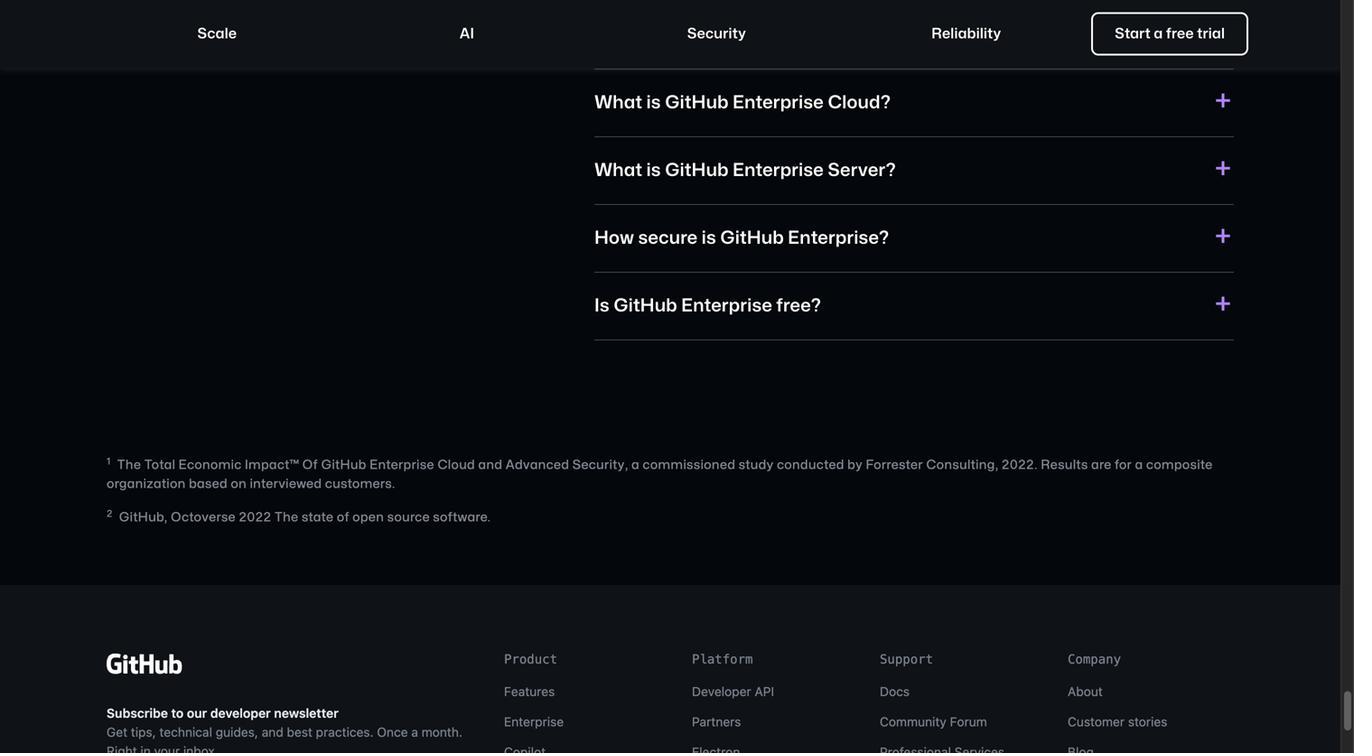 Task type: describe. For each thing, give the bounding box(es) containing it.
is for what is github enterprise server?
[[646, 162, 661, 180]]

free
[[1166, 27, 1194, 41]]

customer
[[1068, 715, 1125, 730]]

support
[[880, 653, 933, 668]]

community forum link
[[880, 715, 987, 730]]

is
[[595, 297, 610, 315]]

about link
[[1068, 685, 1103, 700]]

2 vertical spatial is
[[702, 230, 716, 247]]

the inside 1 the total economic impact™ of github enterprise cloud and advanced security, a commissioned study conducted by forrester consulting, 2022. results are for a composite organization based on interviewed customers.
[[117, 460, 141, 472]]

company
[[1068, 653, 1121, 668]]

tips,
[[131, 725, 156, 740]]

2 github, octoverse 2022 the state of open source software.
[[107, 510, 491, 524]]

a left free
[[1154, 27, 1163, 41]]

interviewed
[[250, 479, 322, 491]]

free?
[[777, 297, 821, 315]]

about
[[1068, 685, 1103, 700]]

enterprise up what is github enterprise server?
[[733, 94, 824, 112]]

get
[[107, 725, 127, 740]]

platforms
[[513, 8, 582, 22]]

1 vertical spatial enterprise?
[[788, 230, 889, 247]]

newsletter
[[274, 706, 339, 721]]

subscribe
[[107, 706, 168, 721]]

community
[[880, 715, 947, 730]]

a right security,
[[632, 460, 640, 472]]

getting started with enterprise software development platforms
[[134, 8, 582, 22]]

start
[[1115, 27, 1151, 41]]

once
[[377, 725, 408, 740]]

right
[[107, 744, 137, 754]]

ai link
[[343, 12, 591, 56]]

by
[[848, 460, 863, 472]]

started
[[189, 8, 241, 22]]

uses
[[639, 26, 681, 44]]

how secure is github enterprise?
[[595, 230, 889, 247]]

state
[[302, 512, 334, 524]]

partners link
[[692, 715, 741, 730]]

what for what is github enterprise cloud?
[[595, 94, 643, 112]]

of
[[302, 460, 318, 472]]

getting started with enterprise software development platforms button
[[107, 0, 582, 37]]

docs
[[880, 685, 910, 700]]

features
[[504, 685, 555, 700]]

enterprise down what is github enterprise cloud?
[[733, 162, 824, 180]]

cloud?
[[828, 94, 891, 112]]

is github enterprise free?
[[595, 297, 821, 315]]

forum
[[950, 715, 987, 730]]

organization
[[107, 479, 186, 491]]

github down what is github enterprise server?
[[720, 230, 784, 247]]

best
[[287, 725, 313, 740]]

are
[[1092, 460, 1112, 472]]

scale
[[197, 27, 237, 41]]

our
[[187, 706, 207, 721]]

customers.
[[325, 479, 395, 491]]

month.
[[422, 725, 463, 740]]

commissioned
[[643, 460, 736, 472]]

your
[[154, 744, 180, 754]]

github right uses
[[685, 26, 749, 44]]

go to github homepage image
[[107, 651, 183, 678]]

enterprise inside 1 the total economic impact™ of github enterprise cloud and advanced security, a commissioned study conducted by forrester consulting, 2022. results are for a composite organization based on interviewed customers.
[[370, 460, 435, 472]]

2022.
[[1002, 460, 1038, 472]]

octoverse
[[171, 512, 236, 524]]

partners
[[692, 715, 741, 730]]

the inside the 2 github, octoverse 2022 the state of open source software.
[[275, 512, 299, 524]]

advanced
[[506, 460, 569, 472]]

open
[[353, 512, 384, 524]]

community forum
[[880, 715, 987, 730]]

guides,
[[216, 725, 258, 740]]

is for what is github enterprise cloud?
[[646, 94, 661, 112]]

consulting,
[[926, 460, 999, 472]]

start a free trial link
[[1092, 12, 1249, 56]]

forrester
[[866, 460, 923, 472]]

total
[[144, 460, 175, 472]]

enterprise down the features link
[[504, 715, 564, 730]]

stories
[[1128, 715, 1168, 730]]

customer stories
[[1068, 715, 1168, 730]]

platform
[[692, 653, 753, 668]]

features link
[[504, 685, 555, 700]]

trial
[[1197, 27, 1225, 41]]

0 vertical spatial enterprise?
[[752, 26, 854, 44]]

enterprise
[[277, 8, 349, 22]]



Task type: locate. For each thing, give the bounding box(es) containing it.
secure
[[638, 230, 698, 247]]

github inside 1 the total economic impact™ of github enterprise cloud and advanced security, a commissioned study conducted by forrester consulting, 2022. results are for a composite organization based on interviewed customers.
[[321, 460, 367, 472]]

a right once
[[411, 725, 418, 740]]

1 vertical spatial what
[[595, 162, 643, 180]]

product
[[504, 653, 558, 668]]

api
[[755, 685, 775, 700]]

what for what is github enterprise server?
[[595, 162, 643, 180]]

with
[[244, 8, 274, 22]]

1 what from the top
[[595, 94, 643, 112]]

and for guides,
[[262, 725, 283, 740]]

what is github enterprise server?
[[595, 162, 896, 180]]

is right 'secure'
[[702, 230, 716, 247]]

conducted
[[777, 460, 845, 472]]

github,
[[119, 512, 168, 524]]

tab panel
[[595, 0, 1234, 341]]

security
[[687, 27, 746, 41]]

what down who
[[595, 94, 643, 112]]

and inside 1 the total economic impact™ of github enterprise cloud and advanced security, a commissioned study conducted by forrester consulting, 2022. results are for a composite organization based on interviewed customers.
[[478, 460, 503, 472]]

github up 'secure'
[[665, 162, 729, 180]]

2022
[[239, 512, 271, 524]]

github up the customers.
[[321, 460, 367, 472]]

and right cloud
[[478, 460, 503, 472]]

for
[[1115, 460, 1132, 472]]

0 vertical spatial and
[[478, 460, 503, 472]]

and left the best
[[262, 725, 283, 740]]

getting
[[134, 8, 186, 22]]

how
[[595, 230, 634, 247]]

developer
[[210, 706, 271, 721]]

enterprise down the how secure is github enterprise?
[[681, 297, 773, 315]]

0 horizontal spatial and
[[262, 725, 283, 740]]

what
[[595, 94, 643, 112], [595, 162, 643, 180]]

github right is
[[614, 297, 677, 315]]

1 vertical spatial the
[[275, 512, 299, 524]]

a
[[1154, 27, 1163, 41], [632, 460, 640, 472], [1135, 460, 1144, 472], [411, 725, 418, 740]]

what is github enterprise cloud?
[[595, 94, 891, 112]]

the right 1 at the left bottom of page
[[117, 460, 141, 472]]

the left state
[[275, 512, 299, 524]]

1 horizontal spatial and
[[478, 460, 503, 472]]

github down "security" link
[[665, 94, 729, 112]]

customer stories link
[[1068, 715, 1168, 730]]

developer api
[[692, 685, 775, 700]]

and
[[478, 460, 503, 472], [262, 725, 283, 740]]

who uses github enterprise?
[[595, 26, 854, 44]]

study
[[739, 460, 774, 472]]

tab panel containing who uses github enterprise?
[[595, 0, 1234, 341]]

of
[[337, 512, 349, 524]]

1 vertical spatial and
[[262, 725, 283, 740]]

reliability
[[932, 27, 1002, 41]]

inbox.
[[183, 744, 218, 754]]

reliability link
[[843, 12, 1091, 56]]

enterprise up the customers.
[[370, 460, 435, 472]]

github
[[685, 26, 749, 44], [665, 94, 729, 112], [665, 162, 729, 180], [720, 230, 784, 247], [614, 297, 677, 315], [321, 460, 367, 472]]

enterprise link
[[504, 715, 564, 730]]

is
[[646, 94, 661, 112], [646, 162, 661, 180], [702, 230, 716, 247]]

1 the total economic impact™ of github enterprise cloud and advanced security, a commissioned study conducted by forrester consulting, 2022. results are for a composite organization based on interviewed customers.
[[107, 457, 1213, 491]]

2 what from the top
[[595, 162, 643, 180]]

is up 'secure'
[[646, 162, 661, 180]]

a inside subscribe to our developer newsletter get tips, technical guides, and best practices. once a month. right in your inbox.
[[411, 725, 418, 740]]

developer
[[692, 685, 752, 700]]

to
[[171, 706, 184, 721]]

based
[[189, 479, 228, 491]]

security link
[[593, 12, 841, 56]]

docs link
[[880, 685, 910, 700]]

1
[[107, 457, 111, 467]]

0 vertical spatial is
[[646, 94, 661, 112]]

0 horizontal spatial the
[[117, 460, 141, 472]]

software.
[[433, 512, 491, 524]]

in
[[141, 744, 151, 754]]

1 vertical spatial is
[[646, 162, 661, 180]]

composite
[[1147, 460, 1213, 472]]

and for cloud
[[478, 460, 503, 472]]

technical
[[159, 725, 212, 740]]

1 horizontal spatial the
[[275, 512, 299, 524]]

enterprise? down the "server?"
[[788, 230, 889, 247]]

start a free trial
[[1115, 27, 1225, 41]]

0 vertical spatial what
[[595, 94, 643, 112]]

is down uses
[[646, 94, 661, 112]]

server?
[[828, 162, 896, 180]]

0 vertical spatial the
[[117, 460, 141, 472]]

developer api link
[[692, 685, 775, 700]]

2
[[107, 510, 113, 519]]

on
[[231, 479, 247, 491]]

cloud
[[438, 460, 475, 472]]

enterprise? right security
[[752, 26, 854, 44]]

scale link
[[93, 12, 341, 56]]

security,
[[573, 460, 629, 472]]

what up how
[[595, 162, 643, 180]]

development
[[417, 8, 510, 22]]

enterprise
[[733, 94, 824, 112], [733, 162, 824, 180], [681, 297, 773, 315], [370, 460, 435, 472], [504, 715, 564, 730]]

results
[[1041, 460, 1089, 472]]

subscribe to our developer newsletter get tips, technical guides, and best practices. once a month. right in your inbox.
[[107, 706, 463, 754]]

software
[[352, 8, 414, 22]]

source
[[387, 512, 430, 524]]

the
[[117, 460, 141, 472], [275, 512, 299, 524]]

ai
[[460, 27, 474, 41]]

and inside subscribe to our developer newsletter get tips, technical guides, and best practices. once a month. right in your inbox.
[[262, 725, 283, 740]]

enterprise?
[[752, 26, 854, 44], [788, 230, 889, 247]]

a right for
[[1135, 460, 1144, 472]]



Task type: vqa. For each thing, say whether or not it's contained in the screenshot.


